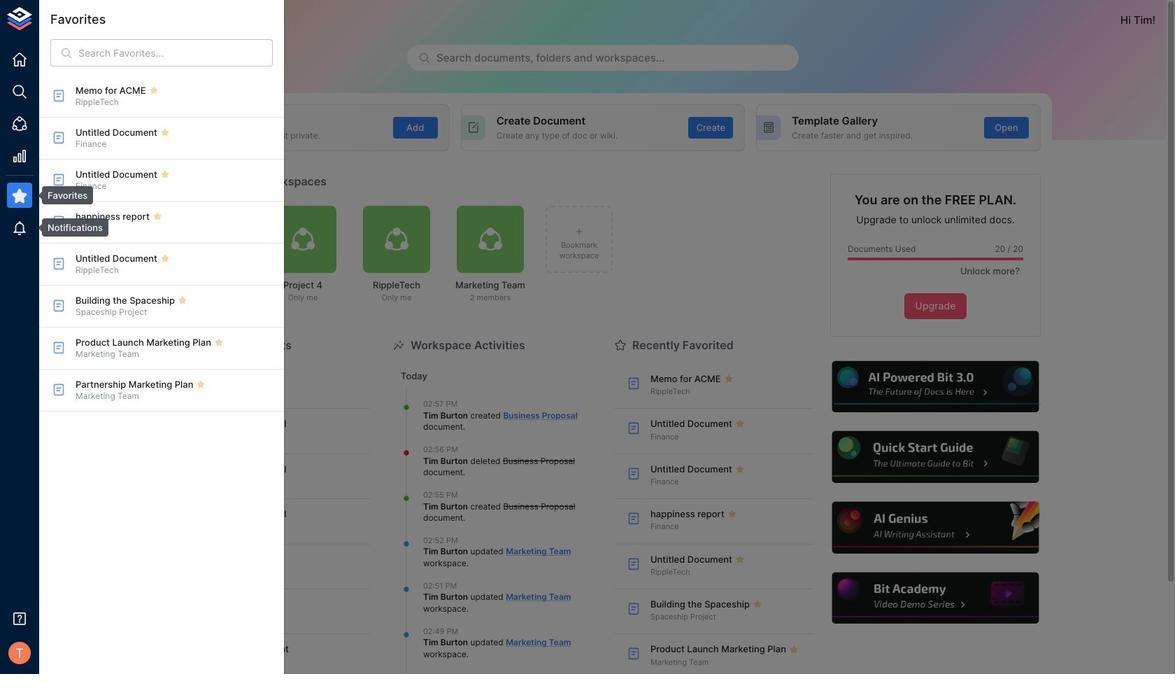 Task type: vqa. For each thing, say whether or not it's contained in the screenshot.
first Help image
yes



Task type: describe. For each thing, give the bounding box(es) containing it.
2 tooltip from the top
[[32, 218, 109, 237]]

1 tooltip from the top
[[32, 186, 93, 205]]



Task type: locate. For each thing, give the bounding box(es) containing it.
1 help image from the top
[[831, 359, 1042, 414]]

tooltip
[[32, 186, 93, 205], [32, 218, 109, 237]]

help image
[[831, 359, 1042, 414], [831, 429, 1042, 485], [831, 500, 1042, 556], [831, 570, 1042, 626]]

1 vertical spatial tooltip
[[32, 218, 109, 237]]

0 vertical spatial tooltip
[[32, 186, 93, 205]]

3 help image from the top
[[831, 500, 1042, 556]]

2 help image from the top
[[831, 429, 1042, 485]]

4 help image from the top
[[831, 570, 1042, 626]]

Search Favorites... text field
[[78, 39, 273, 67]]



